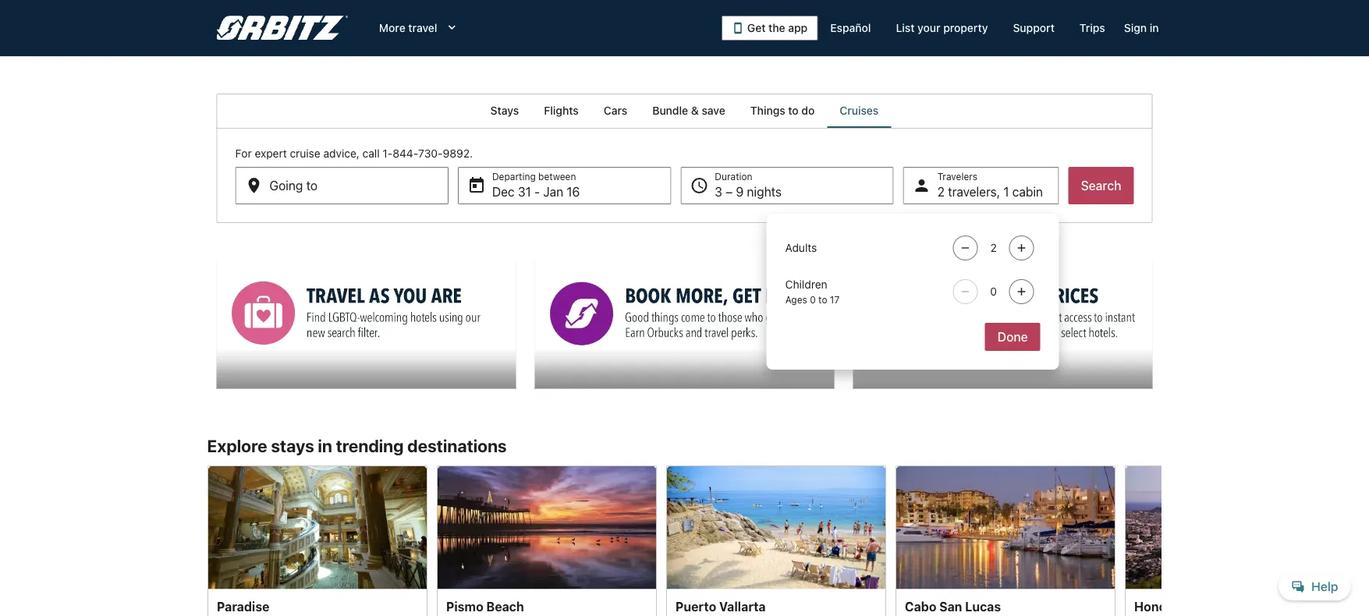 Task type: describe. For each thing, give the bounding box(es) containing it.
san
[[939, 599, 962, 614]]

download the app button image
[[732, 22, 744, 34]]

cruises link
[[827, 94, 891, 128]]

more
[[379, 21, 406, 34]]

in inside main content
[[318, 436, 332, 456]]

pismo
[[446, 599, 483, 614]]

trips
[[1080, 21, 1105, 34]]

makiki - lower punchbowl - tantalus showing landscape views, a sunset and a city image
[[1125, 465, 1345, 589]]

done button
[[985, 323, 1041, 351]]

2
[[938, 185, 945, 199]]

stays
[[491, 104, 519, 117]]

list
[[896, 21, 915, 34]]

&
[[691, 104, 699, 117]]

las vegas featuring interior views image
[[207, 465, 427, 589]]

1
[[1004, 185, 1009, 199]]

cruise
[[290, 147, 320, 160]]

puerto vallarta showing a beach, general coastal views and kayaking or canoeing image
[[666, 465, 886, 589]]

support link
[[1001, 14, 1067, 42]]

travelers,
[[948, 185, 1000, 199]]

to inside children ages 0 to 17
[[819, 294, 827, 305]]

list your property
[[896, 21, 988, 34]]

vallarta
[[719, 599, 766, 614]]

property
[[944, 21, 988, 34]]

16
[[567, 185, 580, 199]]

in inside dropdown button
[[1150, 21, 1159, 34]]

children
[[785, 278, 828, 291]]

17
[[830, 294, 840, 305]]

cabin
[[1013, 185, 1043, 199]]

things to do link
[[738, 94, 827, 128]]

jan
[[543, 185, 563, 199]]

puerto vallarta
[[675, 599, 766, 614]]

3 – 9 nights
[[715, 185, 782, 199]]

orbitz logo image
[[217, 16, 348, 41]]

cruises
[[840, 104, 879, 117]]

explore
[[207, 436, 267, 456]]

sign
[[1124, 21, 1147, 34]]

more travel button
[[367, 14, 472, 42]]

adults
[[785, 241, 817, 254]]

for expert cruise advice, call 1-844-730-9892.
[[235, 147, 473, 160]]

do
[[802, 104, 815, 117]]

expert
[[255, 147, 287, 160]]

done
[[998, 330, 1028, 344]]

flights link
[[532, 94, 591, 128]]

search
[[1081, 178, 1122, 193]]

explore stays in trending destinations
[[207, 436, 507, 456]]

español
[[830, 21, 871, 34]]

-
[[534, 185, 540, 199]]

things
[[750, 104, 785, 117]]

bundle & save
[[652, 104, 725, 117]]

opens in a new window image
[[534, 261, 548, 275]]



Task type: vqa. For each thing, say whether or not it's contained in the screenshot.
featured offers main content
no



Task type: locate. For each thing, give the bounding box(es) containing it.
3 – 9 nights button
[[681, 167, 894, 204]]

puerto
[[675, 599, 716, 614]]

1-
[[383, 147, 393, 160]]

0 horizontal spatial in
[[318, 436, 332, 456]]

844-
[[393, 147, 418, 160]]

lucas
[[965, 599, 1001, 614]]

0 horizontal spatial to
[[788, 104, 799, 117]]

get the app link
[[722, 16, 818, 41]]

show previous card image
[[198, 544, 217, 562]]

increase the number of adults image
[[1013, 242, 1031, 254]]

to left do
[[788, 104, 799, 117]]

increase the number of children image
[[1013, 286, 1031, 298]]

cabo
[[905, 599, 936, 614]]

stays
[[271, 436, 314, 456]]

0 vertical spatial to
[[788, 104, 799, 117]]

to right 0
[[819, 294, 827, 305]]

pismo beach featuring a sunset, views and tropical scenes image
[[437, 465, 657, 589]]

honolulu
[[1134, 599, 1188, 614]]

dec 31 - jan 16
[[492, 185, 580, 199]]

get the app
[[747, 21, 808, 34]]

1 vertical spatial to
[[819, 294, 827, 305]]

tab list inside the explore stays in trending destinations main content
[[217, 94, 1153, 128]]

trips link
[[1067, 14, 1118, 42]]

search button
[[1069, 167, 1134, 204]]

trending
[[336, 436, 404, 456]]

save
[[702, 104, 725, 117]]

explore stays in trending destinations main content
[[0, 94, 1369, 616]]

cars
[[604, 104, 628, 117]]

travel
[[408, 21, 437, 34]]

advice,
[[323, 147, 360, 160]]

more travel
[[379, 21, 437, 34]]

cars link
[[591, 94, 640, 128]]

children ages 0 to 17
[[785, 278, 840, 305]]

2 travelers, 1 cabin button
[[903, 167, 1059, 204]]

flights
[[544, 104, 579, 117]]

get
[[747, 21, 766, 34]]

the
[[769, 21, 785, 34]]

stays link
[[478, 94, 532, 128]]

sign in button
[[1118, 14, 1165, 42]]

sign in
[[1124, 21, 1159, 34]]

bundle & save link
[[640, 94, 738, 128]]

in right stays
[[318, 436, 332, 456]]

–
[[726, 185, 733, 199]]

1 horizontal spatial in
[[1150, 21, 1159, 34]]

call
[[363, 147, 380, 160]]

español button
[[818, 14, 884, 42]]

support
[[1013, 21, 1055, 34]]

marina cabo san lucas which includes a marina, a coastal town and night scenes image
[[895, 465, 1115, 589]]

to
[[788, 104, 799, 117], [819, 294, 827, 305]]

9
[[736, 185, 744, 199]]

in right sign
[[1150, 21, 1159, 34]]

nights
[[747, 185, 782, 199]]

pismo beach
[[446, 599, 524, 614]]

beach
[[486, 599, 524, 614]]

ages
[[785, 294, 807, 305]]

9892.
[[443, 147, 473, 160]]

cabo san lucas
[[905, 599, 1001, 614]]

for
[[235, 147, 252, 160]]

31
[[518, 185, 531, 199]]

3
[[715, 185, 723, 199]]

decrease the number of children image
[[956, 286, 975, 298]]

bundle
[[652, 104, 688, 117]]

tab list
[[217, 94, 1153, 128]]

dec 31 - jan 16 button
[[458, 167, 671, 204]]

paradise
[[217, 599, 269, 614]]

your
[[918, 21, 941, 34]]

dec
[[492, 185, 515, 199]]

1 horizontal spatial to
[[819, 294, 827, 305]]

decrease the number of adults image
[[956, 242, 975, 254]]

app
[[788, 21, 808, 34]]

destinations
[[407, 436, 507, 456]]

0
[[810, 294, 816, 305]]

show next card image
[[1153, 544, 1172, 562]]

2 travelers, 1 cabin
[[938, 185, 1043, 199]]

in
[[1150, 21, 1159, 34], [318, 436, 332, 456]]

tab list containing stays
[[217, 94, 1153, 128]]

opens in a new window image
[[216, 261, 230, 275]]

things to do
[[750, 104, 815, 117]]

0 vertical spatial in
[[1150, 21, 1159, 34]]

list your property link
[[884, 14, 1001, 42]]

730-
[[418, 147, 443, 160]]

1 vertical spatial in
[[318, 436, 332, 456]]



